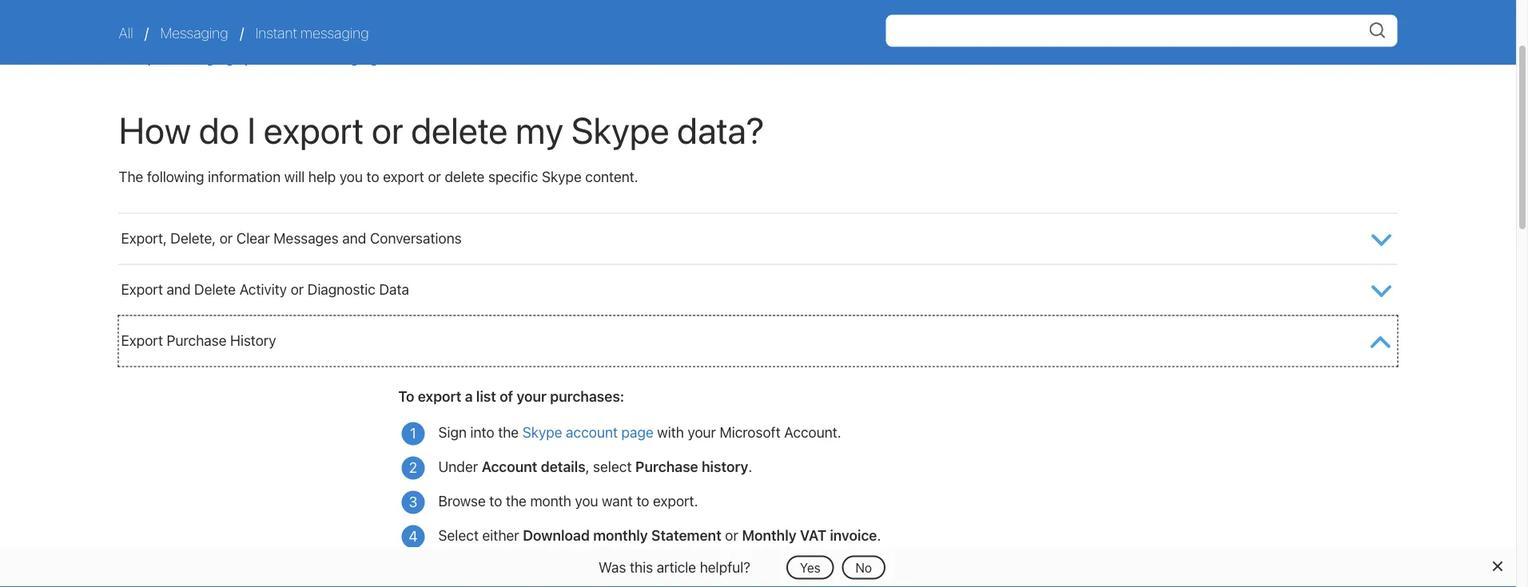 Task type: vqa. For each thing, say whether or not it's contained in the screenshot.
the Skype... to the top
no



Task type: locate. For each thing, give the bounding box(es) containing it.
instant messaging link
[[256, 24, 369, 41], [261, 49, 378, 66]]

skype up 'content.'
[[572, 108, 670, 151]]

messaging
[[160, 24, 228, 41], [164, 49, 234, 66]]

1 horizontal spatial purchase
[[636, 459, 699, 476]]

0 horizontal spatial purchase
[[167, 332, 227, 349]]

1 vertical spatial the
[[506, 493, 527, 510]]

to
[[367, 168, 380, 185], [490, 493, 502, 510], [637, 493, 650, 510]]

1 horizontal spatial and
[[343, 230, 367, 247]]

and left delete
[[167, 281, 191, 298]]

export for export and delete activity or diagnostic data
[[121, 281, 163, 298]]

or left clear
[[220, 230, 233, 247]]

0 horizontal spatial .
[[749, 459, 753, 476]]

or up the following information will help you to export or delete specific skype content.
[[372, 108, 403, 151]]

None text field
[[886, 15, 1398, 47]]

purchase
[[167, 332, 227, 349], [636, 459, 699, 476]]

or right the 'activity'
[[291, 281, 304, 298]]

helpful?
[[700, 559, 751, 576]]

to right browse in the bottom of the page
[[490, 493, 502, 510]]

your
[[517, 388, 547, 405], [688, 424, 716, 441]]

instant
[[256, 24, 297, 41], [261, 49, 305, 66]]

1 vertical spatial messaging link
[[164, 49, 234, 66]]

you left want
[[575, 493, 599, 510]]

. down microsoft
[[749, 459, 753, 476]]

specific
[[489, 168, 538, 185]]

monthly
[[593, 527, 648, 545]]

,
[[586, 459, 590, 476]]

1 vertical spatial and
[[167, 281, 191, 298]]

0 vertical spatial instant messaging link
[[256, 24, 369, 41]]

clear
[[236, 230, 270, 247]]

the right into at the bottom of the page
[[498, 424, 519, 441]]

messaging link for all 'link' corresponding to the bottom instant messaging link
[[164, 49, 234, 66]]

messages
[[274, 230, 339, 247]]

account
[[566, 424, 618, 441]]

0 horizontal spatial your
[[517, 388, 547, 405]]

.
[[749, 459, 753, 476], [878, 527, 881, 545]]

export
[[264, 108, 364, 151], [383, 168, 424, 185], [418, 388, 462, 405]]

to export a list of your purchases:
[[399, 388, 625, 405]]

export purchase history link
[[121, 326, 1353, 356]]

0 vertical spatial all link
[[119, 24, 137, 41]]

dismiss the survey image
[[1491, 561, 1504, 573]]

how do i export or delete my skype data?
[[119, 108, 765, 151]]

skype right 'specific'
[[542, 168, 582, 185]]

to
[[399, 388, 415, 405]]

page
[[622, 424, 654, 441]]

1 vertical spatial delete
[[445, 168, 485, 185]]

export
[[121, 281, 163, 298], [121, 332, 163, 349]]

all link
[[119, 24, 137, 41], [121, 49, 141, 66]]

1 vertical spatial export
[[121, 332, 163, 349]]

account.
[[785, 424, 842, 441]]

or
[[372, 108, 403, 151], [428, 168, 441, 185], [220, 230, 233, 247], [291, 281, 304, 298], [726, 527, 739, 545]]

0 vertical spatial .
[[749, 459, 753, 476]]

activity
[[240, 281, 287, 298]]

and
[[343, 230, 367, 247], [167, 281, 191, 298]]

and right messages
[[343, 230, 367, 247]]

sign into the skype account page with your microsoft account.
[[439, 424, 842, 441]]

1 vertical spatial export
[[383, 168, 424, 185]]

export down how do i export or delete my skype data?
[[383, 168, 424, 185]]

1 vertical spatial all link
[[121, 49, 141, 66]]

instant messaging
[[256, 24, 369, 41], [261, 49, 378, 66]]

yes
[[800, 561, 821, 576]]

export inside "link"
[[121, 281, 163, 298]]

purchase down delete
[[167, 332, 227, 349]]

with
[[658, 424, 684, 441]]

the
[[498, 424, 519, 441], [506, 493, 527, 510]]

under account details , select purchase history .
[[439, 459, 753, 476]]

1 vertical spatial your
[[688, 424, 716, 441]]

2 horizontal spatial to
[[637, 493, 650, 510]]

account
[[482, 459, 538, 476]]

you
[[340, 168, 363, 185], [575, 493, 599, 510]]

export purchase history
[[121, 332, 276, 349]]

1 export from the top
[[121, 281, 163, 298]]

messaging link for top instant messaging link's all 'link'
[[160, 24, 228, 41]]

statement
[[652, 527, 722, 545]]

skype
[[572, 108, 670, 151], [542, 168, 582, 185], [523, 424, 563, 441]]

0 horizontal spatial you
[[340, 168, 363, 185]]

delete
[[411, 108, 508, 151], [445, 168, 485, 185]]

0 horizontal spatial and
[[167, 281, 191, 298]]

i
[[247, 108, 256, 151]]

to right help
[[367, 168, 380, 185]]

my
[[516, 108, 564, 151]]

0 vertical spatial export
[[121, 281, 163, 298]]

download
[[523, 527, 590, 545]]

select either download monthly statement or monthly vat invoice .
[[439, 527, 881, 545]]

history
[[702, 459, 749, 476]]

2 export from the top
[[121, 332, 163, 349]]

0 vertical spatial messaging link
[[160, 24, 228, 41]]

all
[[119, 24, 137, 41], [121, 49, 141, 66]]

1 horizontal spatial to
[[490, 493, 502, 510]]

of
[[500, 388, 513, 405]]

0 vertical spatial instant messaging
[[256, 24, 369, 41]]

export left a
[[418, 388, 462, 405]]

either
[[483, 527, 519, 545]]

export and delete activity or diagnostic data link
[[121, 275, 1353, 305]]

export up help
[[264, 108, 364, 151]]

0 vertical spatial you
[[340, 168, 363, 185]]

delete left 'specific'
[[445, 168, 485, 185]]

0 vertical spatial messaging
[[160, 24, 228, 41]]

your right with
[[688, 424, 716, 441]]

0 vertical spatial instant
[[256, 24, 297, 41]]

skype up details
[[523, 424, 563, 441]]

0 vertical spatial purchase
[[167, 332, 227, 349]]

0 vertical spatial your
[[517, 388, 547, 405]]

to right want
[[637, 493, 650, 510]]

. up the no button
[[878, 527, 881, 545]]

1 vertical spatial instant
[[261, 49, 305, 66]]

0 horizontal spatial to
[[367, 168, 380, 185]]

1 vertical spatial you
[[575, 493, 599, 510]]

purchase down with
[[636, 459, 699, 476]]

1 vertical spatial messaging
[[164, 49, 234, 66]]

select
[[593, 459, 632, 476]]

1 vertical spatial .
[[878, 527, 881, 545]]

article
[[657, 559, 697, 576]]

1 vertical spatial purchase
[[636, 459, 699, 476]]

messaging
[[301, 24, 369, 41], [309, 49, 378, 66]]

1 horizontal spatial .
[[878, 527, 881, 545]]

messaging link
[[160, 24, 228, 41], [164, 49, 234, 66]]

diagnostic
[[308, 281, 376, 298]]

1 vertical spatial skype
[[542, 168, 582, 185]]

you right help
[[340, 168, 363, 185]]

export, delete, or clear messages and conversations button
[[119, 214, 1398, 264]]

export, delete, or clear messages and conversations
[[121, 230, 462, 247]]

details
[[541, 459, 586, 476]]

your right of
[[517, 388, 547, 405]]

delete up 'specific'
[[411, 108, 508, 151]]

or inside "link"
[[291, 281, 304, 298]]

2 vertical spatial export
[[418, 388, 462, 405]]

0 vertical spatial the
[[498, 424, 519, 441]]

the left 'month'
[[506, 493, 527, 510]]

2 vertical spatial skype
[[523, 424, 563, 441]]



Task type: describe. For each thing, give the bounding box(es) containing it.
sign
[[439, 424, 467, 441]]

monthly
[[742, 527, 797, 545]]

export for export purchase history
[[121, 332, 163, 349]]

all link for top instant messaging link
[[119, 24, 137, 41]]

how
[[119, 108, 191, 151]]

content.
[[586, 168, 639, 185]]

purchases:
[[550, 388, 625, 405]]

invoice
[[830, 527, 878, 545]]

yes button
[[787, 556, 835, 580]]

the following information will help you to export or delete specific skype content.
[[119, 168, 639, 185]]

list
[[476, 388, 496, 405]]

1 vertical spatial messaging
[[309, 49, 378, 66]]

1 horizontal spatial you
[[575, 493, 599, 510]]

vat
[[800, 527, 827, 545]]

purchase inside dropdown button
[[167, 332, 227, 349]]

1 vertical spatial all
[[121, 49, 141, 66]]

want
[[602, 493, 633, 510]]

export and delete activity or diagnostic data
[[121, 281, 409, 298]]

1 vertical spatial instant messaging
[[261, 49, 378, 66]]

or down how do i export or delete my skype data?
[[428, 168, 441, 185]]

or up helpful?
[[726, 527, 739, 545]]

export,
[[121, 230, 167, 247]]

information
[[208, 168, 281, 185]]

export and delete activity or diagnostic data button
[[119, 265, 1398, 315]]

a
[[465, 388, 473, 405]]

all link for the bottom instant messaging link
[[121, 49, 141, 66]]

no button
[[842, 556, 886, 580]]

0 vertical spatial all
[[119, 24, 137, 41]]

conversations
[[370, 230, 462, 247]]

1 vertical spatial instant messaging link
[[261, 49, 378, 66]]

the for to
[[506, 493, 527, 510]]

help
[[309, 168, 336, 185]]

0 vertical spatial skype
[[572, 108, 670, 151]]

data?
[[677, 108, 765, 151]]

export.
[[653, 493, 698, 510]]

under
[[439, 459, 478, 476]]

1 horizontal spatial your
[[688, 424, 716, 441]]

data
[[379, 281, 409, 298]]

export, delete, or clear messages and conversations link
[[121, 223, 1353, 254]]

0 vertical spatial and
[[343, 230, 367, 247]]

the for into
[[498, 424, 519, 441]]

to for month
[[637, 493, 650, 510]]

0 vertical spatial messaging
[[301, 24, 369, 41]]

following
[[147, 168, 204, 185]]

messaging for messaging link related to top instant messaging link's all 'link'
[[160, 24, 228, 41]]

export purchase history button
[[119, 316, 1398, 367]]

delete,
[[171, 230, 216, 247]]

into
[[471, 424, 495, 441]]

select
[[439, 527, 479, 545]]

delete
[[194, 281, 236, 298]]

0 vertical spatial export
[[264, 108, 364, 151]]

browse to the month you want to export.
[[439, 493, 698, 510]]

the
[[119, 168, 143, 185]]

month
[[530, 493, 572, 510]]

no
[[856, 561, 872, 576]]

will
[[284, 168, 305, 185]]

to for will
[[367, 168, 380, 185]]

browse
[[439, 493, 486, 510]]

messaging for messaging link associated with all 'link' corresponding to the bottom instant messaging link
[[164, 49, 234, 66]]

history
[[230, 332, 276, 349]]

do
[[199, 108, 239, 151]]

was this article helpful?
[[599, 559, 751, 576]]

this
[[630, 559, 653, 576]]

and inside "link"
[[167, 281, 191, 298]]

skype account page link
[[523, 424, 654, 441]]

microsoft
[[720, 424, 781, 441]]

0 vertical spatial delete
[[411, 108, 508, 151]]

was
[[599, 559, 626, 576]]



